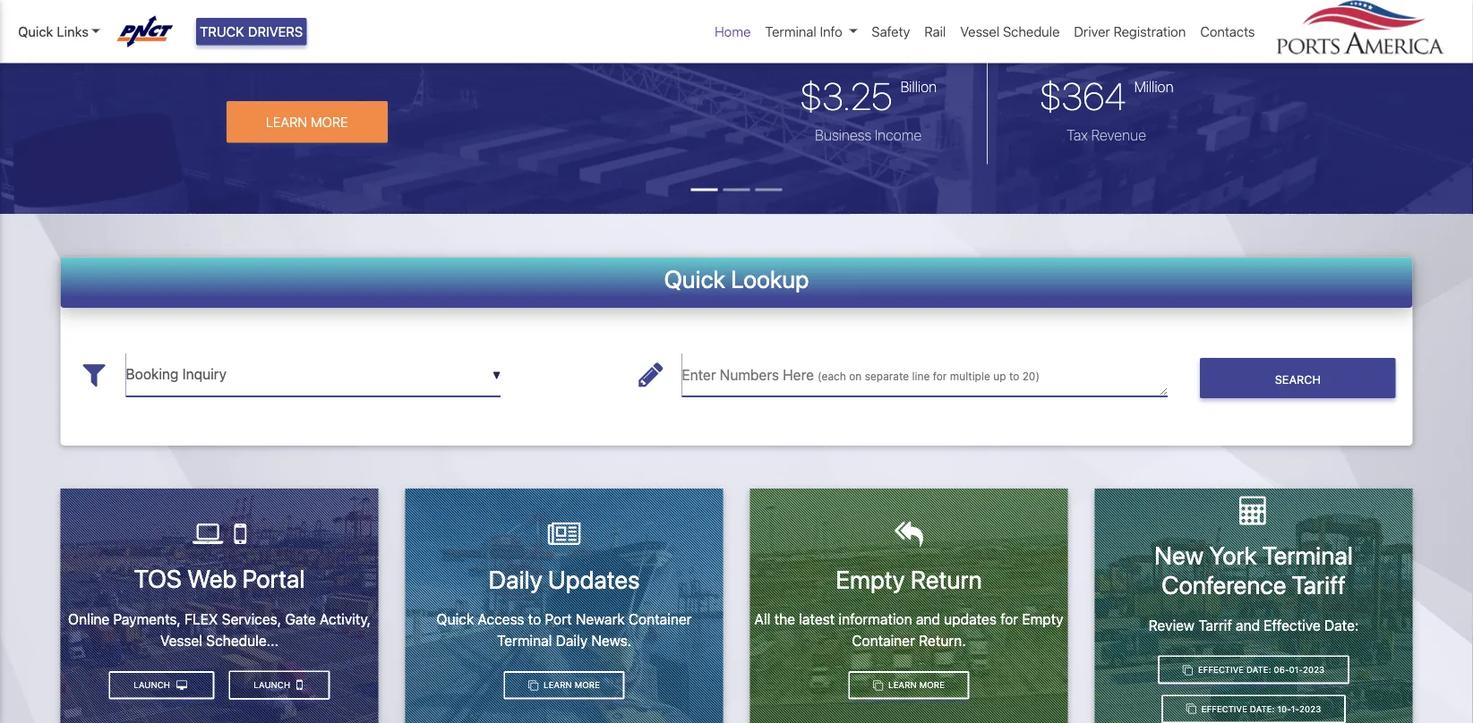 Task type: locate. For each thing, give the bounding box(es) containing it.
$3.25
[[800, 74, 893, 118]]

1 vertical spatial daily
[[556, 633, 588, 650]]

quick for quick access to port newark container terminal daily news.
[[437, 611, 474, 628]]

more down news.
[[575, 680, 600, 691]]

possibilities.
[[509, 0, 584, 12]]

1 vertical spatial quick
[[664, 265, 726, 293]]

and right tarrif
[[1236, 617, 1260, 634]]

daily inside quick access to port newark container terminal daily news.
[[556, 633, 588, 650]]

million
[[303, 40, 342, 57], [1134, 78, 1174, 95]]

quick lookup
[[664, 265, 809, 293]]

launch link
[[229, 671, 330, 700], [109, 672, 214, 700]]

2 horizontal spatial for
[[1001, 611, 1018, 628]]

quick left "links"
[[18, 24, 53, 39]]

all the latest information and updates for empty container return.
[[755, 611, 1064, 650]]

newark
[[553, 18, 600, 35], [576, 611, 625, 628]]

terminal info
[[765, 24, 843, 39]]

launch link down payments,
[[109, 672, 214, 700]]

1 launch link from the left
[[229, 671, 330, 700]]

container down 45
[[604, 18, 665, 35]]

0 vertical spatial quick
[[18, 24, 53, 39]]

updates
[[944, 611, 997, 628]]

daily left news.
[[556, 633, 588, 650]]

(each
[[818, 370, 846, 383]]

container up news.
[[629, 611, 692, 628]]

daily
[[489, 564, 543, 594], [556, 633, 588, 650]]

business
[[815, 126, 872, 143]]

launch
[[254, 680, 293, 690], [134, 680, 173, 691]]

portal
[[242, 564, 305, 594]]

terminal left info
[[765, 24, 817, 39]]

1 vertical spatial empty
[[1022, 611, 1064, 628]]

newark up news.
[[576, 611, 625, 628]]

to right access
[[528, 611, 541, 628]]

the
[[774, 611, 795, 628]]

quick links link
[[18, 21, 100, 42]]

quick left lookup
[[664, 265, 726, 293]]

1 horizontal spatial million
[[1134, 78, 1174, 95]]

0 vertical spatial port
[[524, 18, 550, 35]]

45
[[621, 0, 638, 12]]

1 horizontal spatial launch
[[254, 680, 293, 690]]

0 horizontal spatial learn more link
[[504, 672, 625, 700]]

clone image left effective date: 10-1-2023
[[1187, 705, 1197, 715]]

and up return.
[[916, 611, 940, 628]]

$3.25 billion
[[800, 74, 937, 118]]

freight
[[427, 18, 468, 35]]

more for daily updates
[[575, 680, 600, 691]]

access
[[478, 611, 524, 628]]

clone image for empty return
[[873, 681, 883, 691]]

1 vertical spatial date:
[[1247, 665, 1271, 675]]

vessel right rail link
[[960, 24, 1000, 39]]

learn down all the latest information and updates for empty container return.
[[889, 680, 917, 691]]

clone image down review
[[1183, 665, 1193, 675]]

0 vertical spatial for
[[301, 18, 318, 35]]

learn more link for updates
[[504, 672, 625, 700]]

registration
[[1114, 24, 1186, 39]]

2 vertical spatial for
[[1001, 611, 1018, 628]]

0 vertical spatial million
[[303, 40, 342, 57]]

0 horizontal spatial learn
[[266, 114, 307, 130]]

1 horizontal spatial more
[[575, 680, 600, 691]]

more
[[311, 114, 348, 130], [575, 680, 600, 691], [919, 680, 945, 691]]

container down 'information'
[[852, 633, 915, 650]]

1 vertical spatial to
[[528, 611, 541, 628]]

0 horizontal spatial more
[[311, 114, 348, 130]]

port
[[524, 18, 550, 35], [545, 611, 572, 628]]

0 vertical spatial terminal
[[765, 24, 817, 39]]

learn more button
[[226, 101, 388, 143]]

newark up hrs
[[553, 18, 600, 35]]

2 horizontal spatial quick
[[664, 265, 726, 293]]

terminal inside new york terminal conference tariff
[[1262, 541, 1353, 570]]

direct/indirect jobs
[[809, 14, 928, 31]]

hrs
[[562, 40, 583, 57]]

0 horizontal spatial terminal.
[[221, 40, 277, 57]]

separate
[[865, 370, 909, 383]]

clone image for daily updates
[[528, 681, 538, 691]]

1 vertical spatial million
[[1134, 78, 1174, 95]]

1 launch from the left
[[254, 680, 293, 690]]

income right driver
[[1112, 14, 1159, 31]]

clone image
[[1183, 665, 1193, 675], [528, 681, 538, 691], [873, 681, 883, 691], [1187, 705, 1197, 715]]

learn
[[266, 114, 307, 130], [544, 680, 572, 691], [889, 680, 917, 691]]

effective
[[1264, 617, 1321, 634], [1198, 665, 1244, 675], [1202, 704, 1248, 715]]

for right line at the right bottom of page
[[933, 370, 947, 383]]

None text field
[[126, 353, 501, 397], [682, 353, 1168, 397], [126, 353, 501, 397], [682, 353, 1168, 397]]

truck drivers
[[200, 24, 303, 39]]

launch for the desktop icon on the bottom of page
[[134, 680, 173, 691]]

1 horizontal spatial daily
[[556, 633, 588, 650]]

2 vertical spatial quick
[[437, 611, 474, 628]]

terminal. down truck drivers
[[221, 40, 277, 57]]

1 horizontal spatial to
[[1009, 370, 1019, 383]]

desktop image
[[176, 681, 187, 691]]

terminal
[[765, 24, 817, 39], [1262, 541, 1353, 570], [497, 633, 552, 650]]

2 launch from the left
[[134, 680, 173, 691]]

of
[[331, 0, 343, 12], [493, 0, 506, 12], [385, 40, 398, 57], [586, 40, 599, 57]]

empty right updates
[[1022, 611, 1064, 628]]

driver registration link
[[1067, 14, 1193, 49]]

2023 for 01-
[[1303, 665, 1325, 675]]

enter
[[682, 367, 716, 384]]

business income
[[815, 126, 922, 143]]

effective for effective date: 10-1-2023
[[1202, 704, 1248, 715]]

space
[[461, 40, 499, 57]]

2 horizontal spatial learn
[[889, 680, 917, 691]]

2023 right 10-
[[1300, 704, 1321, 715]]

06-
[[1274, 665, 1289, 675]]

empty
[[836, 564, 905, 594], [1022, 611, 1064, 628]]

0 horizontal spatial vessel
[[160, 632, 202, 649]]

learn more down 811 at the top left of page
[[266, 114, 348, 130]]

truck drivers link
[[196, 18, 307, 45]]

0 horizontal spatial to
[[528, 611, 541, 628]]

1 horizontal spatial and
[[1236, 617, 1260, 634]]

0 horizontal spatial terminal
[[497, 633, 552, 650]]

more down sq.ft.
[[311, 114, 348, 130]]

quick
[[18, 24, 53, 39], [664, 265, 726, 293], [437, 611, 474, 628]]

terminal up tariff
[[1262, 541, 1353, 570]]

1 vertical spatial for
[[933, 370, 947, 383]]

of up 'through'
[[493, 0, 506, 12]]

schedule
[[270, 0, 328, 12]]

port down daily updates
[[545, 611, 572, 628]]

1 horizontal spatial income
[[1112, 14, 1159, 31]]

0 vertical spatial effective
[[1264, 617, 1321, 634]]

0 horizontal spatial learn more
[[266, 114, 348, 130]]

learn down 811 at the top left of page
[[266, 114, 307, 130]]

0 vertical spatial newark
[[553, 18, 600, 35]]

0 horizontal spatial daily
[[489, 564, 543, 594]]

1 vertical spatial vessel
[[160, 632, 202, 649]]

quick inside quick access to port newark container terminal daily news.
[[437, 611, 474, 628]]

0 vertical spatial empty
[[836, 564, 905, 594]]

income down the $3.25 billion
[[875, 126, 922, 143]]

1 horizontal spatial for
[[933, 370, 947, 383]]

gate
[[285, 611, 316, 628]]

1 horizontal spatial launch link
[[229, 671, 330, 700]]

quick inside quick links link
[[18, 24, 53, 39]]

industrial
[[401, 40, 457, 57]]

2 horizontal spatial learn more
[[886, 680, 945, 691]]

to right up
[[1009, 370, 1019, 383]]

1 horizontal spatial terminal
[[765, 24, 817, 39]]

date: left 06- at bottom right
[[1247, 665, 1271, 675]]

learn inside 'button'
[[266, 114, 307, 130]]

to inside quick access to port newark container terminal daily news.
[[528, 611, 541, 628]]

0 horizontal spatial income
[[875, 126, 922, 143]]

1 horizontal spatial empty
[[1022, 611, 1064, 628]]

effective up 01-
[[1264, 617, 1321, 634]]

date: left 10-
[[1250, 704, 1275, 715]]

terminal down access
[[497, 633, 552, 650]]

0 horizontal spatial and
[[916, 611, 940, 628]]

1 vertical spatial port
[[545, 611, 572, 628]]

2 vertical spatial date:
[[1250, 704, 1275, 715]]

1 vertical spatial terminal
[[1262, 541, 1353, 570]]

vessel schedule
[[960, 24, 1060, 39]]

learn more down return.
[[886, 680, 945, 691]]

moving
[[378, 18, 424, 35]]

quick left access
[[437, 611, 474, 628]]

2 horizontal spatial more
[[919, 680, 945, 691]]

review
[[1149, 617, 1195, 634]]

launch link down schedule...
[[229, 671, 330, 700]]

1 learn more link from the left
[[504, 672, 625, 700]]

mobile image
[[296, 678, 303, 693]]

for down schedule
[[301, 18, 318, 35]]

0 horizontal spatial for
[[301, 18, 318, 35]]

learn more link down all the latest information and updates for empty container return.
[[849, 672, 970, 700]]

1 vertical spatial income
[[875, 126, 922, 143]]

to
[[1009, 370, 1019, 383], [528, 611, 541, 628]]

0 horizontal spatial million
[[303, 40, 342, 57]]

welcome to port newmark container terminal image
[[0, 0, 1473, 315]]

date: down tariff
[[1325, 617, 1359, 634]]

0 vertical spatial to
[[1009, 370, 1019, 383]]

0 vertical spatial 2023
[[1303, 665, 1325, 675]]

clone image inside the effective date: 10-1-2023 link
[[1187, 705, 1197, 715]]

for right updates
[[1001, 611, 1018, 628]]

daily up access
[[489, 564, 543, 594]]

learn down quick access to port newark container terminal daily news.
[[544, 680, 572, 691]]

empty up 'information'
[[836, 564, 905, 594]]

2 learn more link from the left
[[849, 672, 970, 700]]

million right 811 at the top left of page
[[303, 40, 342, 57]]

2 horizontal spatial terminal
[[1262, 541, 1353, 570]]

rail link
[[917, 14, 953, 49]]

pnct's schedule of services opens a world of possibilities.                                 over 45 international destinations for shippers moving freight through port newark container terminal.                                 811 million sq.ft. of industrial space within 1.5 hrs of pnct terminal.
[[221, 0, 718, 57]]

million inside pnct's schedule of services opens a world of possibilities.                                 over 45 international destinations for shippers moving freight through port newark container terminal.                                 811 million sq.ft. of industrial space within 1.5 hrs of pnct terminal.
[[303, 40, 342, 57]]

0 horizontal spatial quick
[[18, 24, 53, 39]]

updates
[[548, 564, 640, 594]]

1 horizontal spatial vessel
[[960, 24, 1000, 39]]

clone image down quick access to port newark container terminal daily news.
[[528, 681, 538, 691]]

0 vertical spatial container
[[604, 18, 665, 35]]

0 horizontal spatial launch
[[134, 680, 173, 691]]

1 horizontal spatial learn more link
[[849, 672, 970, 700]]

date:
[[1325, 617, 1359, 634], [1247, 665, 1271, 675], [1250, 704, 1275, 715]]

links
[[57, 24, 89, 39]]

activity,
[[320, 611, 371, 628]]

vessel down flex
[[160, 632, 202, 649]]

safety
[[872, 24, 910, 39]]

2023 right 06- at bottom right
[[1303, 665, 1325, 675]]

0 vertical spatial income
[[1112, 14, 1159, 31]]

terminal. down international
[[641, 40, 697, 57]]

2 vertical spatial container
[[852, 633, 915, 650]]

learn more down quick access to port newark container terminal daily news.
[[541, 680, 600, 691]]

learn more link
[[504, 672, 625, 700], [849, 672, 970, 700]]

on
[[849, 370, 862, 383]]

clone image inside effective date: 06-01-2023 link
[[1183, 665, 1193, 675]]

learn more
[[266, 114, 348, 130], [541, 680, 600, 691], [886, 680, 945, 691]]

effective down tarrif
[[1198, 665, 1244, 675]]

launch left mobile "image"
[[254, 680, 293, 690]]

info
[[820, 24, 843, 39]]

1 horizontal spatial quick
[[437, 611, 474, 628]]

1 horizontal spatial learn
[[544, 680, 572, 691]]

0 vertical spatial daily
[[489, 564, 543, 594]]

more down return.
[[919, 680, 945, 691]]

terminal.
[[221, 40, 277, 57], [641, 40, 697, 57]]

1 vertical spatial container
[[629, 611, 692, 628]]

jobs
[[901, 14, 928, 31]]

2023
[[1303, 665, 1325, 675], [1300, 704, 1321, 715]]

learn more link down quick access to port newark container terminal daily news.
[[504, 672, 625, 700]]

date: for 01-
[[1247, 665, 1271, 675]]

2 vertical spatial effective
[[1202, 704, 1248, 715]]

0 horizontal spatial launch link
[[109, 672, 214, 700]]

1 horizontal spatial terminal.
[[641, 40, 697, 57]]

1 horizontal spatial learn more
[[541, 680, 600, 691]]

for
[[301, 18, 318, 35], [933, 370, 947, 383], [1001, 611, 1018, 628]]

1 vertical spatial effective
[[1198, 665, 1244, 675]]

international
[[641, 0, 718, 12]]

1 vertical spatial 2023
[[1300, 704, 1321, 715]]

port down possibilities.
[[524, 18, 550, 35]]

clone image down all the latest information and updates for empty container return.
[[873, 681, 883, 691]]

million down the registration at right
[[1134, 78, 1174, 95]]

1 vertical spatial newark
[[576, 611, 625, 628]]

launch left the desktop icon on the bottom of page
[[134, 680, 173, 691]]

to inside enter numbers here (each on separate line for multiple up to 20)
[[1009, 370, 1019, 383]]

2 vertical spatial terminal
[[497, 633, 552, 650]]

truck
[[200, 24, 244, 39]]

learn more for daily updates
[[541, 680, 600, 691]]

effective down effective date: 06-01-2023 link
[[1202, 704, 1248, 715]]



Task type: vqa. For each thing, say whether or not it's contained in the screenshot.
59
no



Task type: describe. For each thing, give the bounding box(es) containing it.
here
[[783, 367, 814, 384]]

schedule
[[1003, 24, 1060, 39]]

million inside $364 million
[[1134, 78, 1174, 95]]

services,
[[222, 611, 281, 628]]

$364 million
[[1039, 74, 1174, 118]]

numbers
[[720, 367, 779, 384]]

flex
[[185, 611, 218, 628]]

up
[[993, 370, 1006, 383]]

daily updates
[[489, 564, 640, 594]]

all
[[755, 611, 771, 628]]

learn more link for return
[[849, 672, 970, 700]]

learn for empty
[[889, 680, 917, 691]]

home link
[[708, 14, 758, 49]]

within
[[502, 40, 539, 57]]

contacts
[[1200, 24, 1255, 39]]

driver registration
[[1074, 24, 1186, 39]]

effective date: 10-1-2023
[[1199, 704, 1321, 715]]

online payments, flex services, gate activity, vessel schedule...
[[68, 611, 371, 649]]

new york terminal conference tariff
[[1155, 541, 1353, 600]]

billion
[[901, 78, 937, 95]]

effective for effective date: 06-01-2023
[[1198, 665, 1244, 675]]

container inside all the latest information and updates for empty container return.
[[852, 633, 915, 650]]

for inside pnct's schedule of services opens a world of possibilities.                                 over 45 international destinations for shippers moving freight through port newark container terminal.                                 811 million sq.ft. of industrial space within 1.5 hrs of pnct terminal.
[[301, 18, 318, 35]]

clone image for new york terminal conference tariff
[[1183, 665, 1193, 675]]

effective date: 06-01-2023
[[1196, 665, 1325, 675]]

learn for daily
[[544, 680, 572, 691]]

tariff
[[1292, 571, 1346, 600]]

of right hrs
[[586, 40, 599, 57]]

terminal inside terminal info link
[[765, 24, 817, 39]]

pnct's
[[221, 0, 266, 12]]

driver
[[1074, 24, 1110, 39]]

2023 for 1-
[[1300, 704, 1321, 715]]

terminal inside quick access to port newark container terminal daily news.
[[497, 633, 552, 650]]

launch for mobile "image"
[[254, 680, 293, 690]]

port inside pnct's schedule of services opens a world of possibilities.                                 over 45 international destinations for shippers moving freight through port newark container terminal.                                 811 million sq.ft. of industrial space within 1.5 hrs of pnct terminal.
[[524, 18, 550, 35]]

services
[[347, 0, 399, 12]]

a
[[445, 0, 452, 12]]

income for direct/indirect jobs
[[1112, 14, 1159, 31]]

0 horizontal spatial empty
[[836, 564, 905, 594]]

tax
[[1067, 126, 1088, 143]]

▼
[[493, 369, 501, 382]]

and inside all the latest information and updates for empty container return.
[[916, 611, 940, 628]]

personal
[[1054, 14, 1109, 31]]

0 vertical spatial date:
[[1325, 617, 1359, 634]]

york
[[1209, 541, 1257, 570]]

search
[[1275, 372, 1321, 386]]

terminal info link
[[758, 14, 865, 49]]

multiple
[[950, 370, 990, 383]]

contacts link
[[1193, 14, 1262, 49]]

2 terminal. from the left
[[641, 40, 697, 57]]

enter numbers here (each on separate line for multiple up to 20)
[[682, 367, 1040, 384]]

income for $3.25
[[875, 126, 922, 143]]

for inside enter numbers here (each on separate line for multiple up to 20)
[[933, 370, 947, 383]]

through
[[471, 18, 521, 35]]

information
[[839, 611, 912, 628]]

over
[[587, 0, 617, 12]]

direct/indirect
[[809, 14, 898, 31]]

811
[[281, 40, 300, 57]]

more for empty return
[[919, 680, 945, 691]]

revenue
[[1091, 126, 1146, 143]]

payments,
[[113, 611, 181, 628]]

1.5
[[542, 40, 558, 57]]

home
[[715, 24, 751, 39]]

review tarrif and effective date:
[[1149, 617, 1359, 634]]

of up the shippers
[[331, 0, 343, 12]]

sq.ft.
[[346, 40, 382, 57]]

quick access to port newark container terminal daily news.
[[437, 611, 692, 650]]

10-
[[1277, 704, 1291, 715]]

20)
[[1022, 370, 1040, 383]]

1-
[[1291, 704, 1300, 715]]

empty inside all the latest information and updates for empty container return.
[[1022, 611, 1064, 628]]

destinations
[[221, 18, 298, 35]]

0 vertical spatial vessel
[[960, 24, 1000, 39]]

rail
[[925, 24, 946, 39]]

pnct
[[602, 40, 638, 57]]

conference
[[1162, 571, 1287, 600]]

01-
[[1289, 665, 1303, 675]]

effective date: 06-01-2023 link
[[1158, 656, 1350, 685]]

quick for quick links
[[18, 24, 53, 39]]

quick for quick lookup
[[664, 265, 726, 293]]

effective date: 10-1-2023 link
[[1162, 696, 1346, 724]]

1 terminal. from the left
[[221, 40, 277, 57]]

date: for 1-
[[1250, 704, 1275, 715]]

of down the moving
[[385, 40, 398, 57]]

newark inside quick access to port newark container terminal daily news.
[[576, 611, 625, 628]]

return.
[[919, 633, 966, 650]]

newark inside pnct's schedule of services opens a world of possibilities.                                 over 45 international destinations for shippers moving freight through port newark container terminal.                                 811 million sq.ft. of industrial space within 1.5 hrs of pnct terminal.
[[553, 18, 600, 35]]

vessel inside online payments, flex services, gate activity, vessel schedule...
[[160, 632, 202, 649]]

line
[[912, 370, 930, 383]]

shippers
[[321, 18, 375, 35]]

tarrif
[[1199, 617, 1232, 634]]

return
[[911, 564, 982, 594]]

schedule...
[[206, 632, 279, 649]]

port inside quick access to port newark container terminal daily news.
[[545, 611, 572, 628]]

learn more for empty return
[[886, 680, 945, 691]]

container inside pnct's schedule of services opens a world of possibilities.                                 over 45 international destinations for shippers moving freight through port newark container terminal.                                 811 million sq.ft. of industrial space within 1.5 hrs of pnct terminal.
[[604, 18, 665, 35]]

drivers
[[248, 24, 303, 39]]

container inside quick access to port newark container terminal daily news.
[[629, 611, 692, 628]]

safety link
[[865, 14, 917, 49]]

2 launch link from the left
[[109, 672, 214, 700]]

more inside 'button'
[[311, 114, 348, 130]]

new
[[1155, 541, 1204, 570]]

world
[[455, 0, 490, 12]]

learn more inside learn more 'button'
[[266, 114, 348, 130]]

empty return
[[836, 564, 982, 594]]

$364
[[1039, 74, 1126, 118]]

quick links
[[18, 24, 89, 39]]

opens
[[402, 0, 441, 12]]

for inside all the latest information and updates for empty container return.
[[1001, 611, 1018, 628]]

latest
[[799, 611, 835, 628]]



